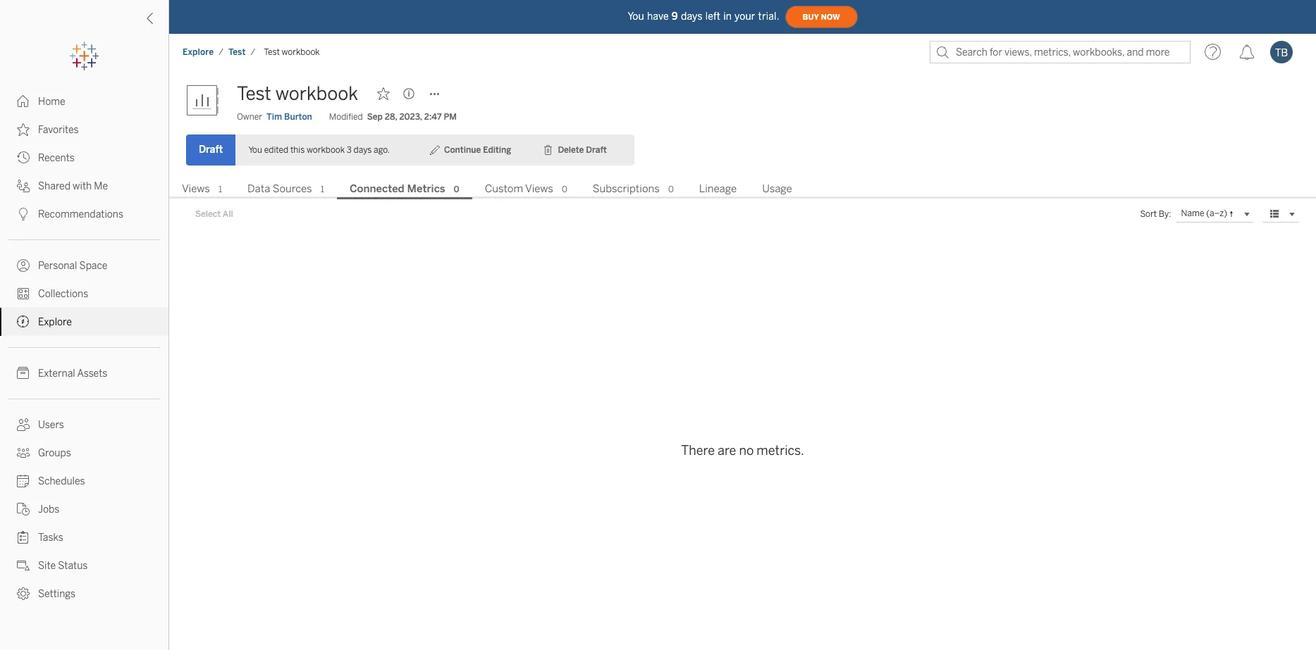 Task type: describe. For each thing, give the bounding box(es) containing it.
draft
[[199, 144, 223, 156]]

with
[[73, 181, 92, 193]]

2 vertical spatial workbook
[[307, 145, 345, 155]]

tasks link
[[0, 524, 169, 552]]

by:
[[1159, 209, 1172, 219]]

users link
[[0, 411, 169, 439]]

workbook image
[[186, 80, 228, 122]]

by text only_f5he34f image for personal space
[[17, 259, 30, 272]]

site
[[38, 561, 56, 573]]

by text only_f5he34f image for favorites
[[17, 123, 30, 136]]

test workbook element
[[260, 47, 324, 57]]

there are no metrics.
[[681, 444, 804, 459]]

have
[[647, 10, 669, 22]]

1 for data sources
[[321, 185, 324, 195]]

1 / from the left
[[219, 47, 224, 57]]

select all button
[[186, 206, 242, 223]]

by text only_f5he34f image for site status
[[17, 560, 30, 573]]

data sources
[[248, 183, 312, 195]]

by text only_f5he34f image for collections
[[17, 288, 30, 300]]

3 0 from the left
[[668, 185, 674, 195]]

modified
[[329, 112, 363, 122]]

tim burton link
[[267, 111, 312, 123]]

collections link
[[0, 280, 169, 308]]

sub-spaces tab list
[[169, 181, 1317, 200]]

now
[[821, 12, 840, 22]]

2:47
[[424, 112, 442, 122]]

schedules
[[38, 476, 85, 488]]

all
[[223, 209, 233, 219]]

schedules link
[[0, 468, 169, 496]]

1 for views
[[219, 185, 222, 195]]

by text only_f5he34f image for external assets
[[17, 367, 30, 380]]

favorites link
[[0, 116, 169, 144]]

0 vertical spatial days
[[681, 10, 703, 22]]

recommendations
[[38, 209, 123, 221]]

by text only_f5he34f image for users
[[17, 419, 30, 432]]

shared with me
[[38, 181, 108, 193]]

there
[[681, 444, 715, 459]]

by text only_f5he34f image for jobs
[[17, 503, 30, 516]]

main navigation. press the up and down arrow keys to access links. element
[[0, 87, 169, 609]]

by text only_f5he34f image for groups
[[17, 447, 30, 460]]

modified sep 28, 2023, 2:47 pm
[[329, 112, 457, 122]]

recents link
[[0, 144, 169, 172]]

0 horizontal spatial explore link
[[0, 308, 169, 336]]

0 vertical spatial test workbook
[[264, 47, 320, 57]]

external
[[38, 368, 75, 380]]

metrics.
[[757, 444, 804, 459]]

edited
[[264, 145, 289, 155]]

personal space
[[38, 260, 107, 272]]

jobs
[[38, 504, 59, 516]]

jobs link
[[0, 496, 169, 524]]

0 vertical spatial explore link
[[182, 47, 215, 58]]

explore for explore / test /
[[183, 47, 214, 57]]

tasks
[[38, 532, 63, 544]]

9
[[672, 10, 678, 22]]

shared
[[38, 181, 70, 193]]

3
[[347, 145, 352, 155]]

status
[[58, 561, 88, 573]]

test inside test workbook main content
[[237, 83, 271, 105]]

by text only_f5he34f image for recents
[[17, 152, 30, 164]]

lineage
[[699, 183, 737, 195]]

trial.
[[758, 10, 780, 22]]

groups link
[[0, 439, 169, 468]]

select all
[[195, 209, 233, 219]]

home link
[[0, 87, 169, 116]]

groups
[[38, 448, 71, 460]]

buy now
[[803, 12, 840, 22]]

explore for explore
[[38, 317, 72, 329]]

this
[[290, 145, 305, 155]]

in
[[724, 10, 732, 22]]

tim
[[267, 112, 282, 122]]

2 views from the left
[[525, 183, 554, 195]]

test workbook inside test workbook main content
[[237, 83, 358, 105]]

custom views
[[485, 183, 554, 195]]

explore / test /
[[183, 47, 255, 57]]



Task type: locate. For each thing, give the bounding box(es) containing it.
3 by text only_f5he34f image from the top
[[17, 447, 30, 460]]

workbook left 3
[[307, 145, 345, 155]]

by text only_f5he34f image left jobs
[[17, 503, 30, 516]]

navigation panel element
[[0, 42, 169, 609]]

settings link
[[0, 580, 169, 609]]

2 by text only_f5he34f image from the top
[[17, 123, 30, 136]]

by text only_f5he34f image inside schedules link
[[17, 475, 30, 488]]

0
[[454, 185, 460, 195], [562, 185, 568, 195], [668, 185, 674, 195]]

test left the test workbook element at the left of the page
[[228, 47, 246, 57]]

by text only_f5he34f image left tasks
[[17, 532, 30, 544]]

0 vertical spatial explore
[[183, 47, 214, 57]]

you for you edited this workbook 3 days ago.
[[248, 145, 262, 155]]

5 by text only_f5he34f image from the top
[[17, 208, 30, 221]]

views
[[182, 183, 210, 195], [525, 183, 554, 195]]

days right 3
[[354, 145, 372, 155]]

select
[[195, 209, 221, 219]]

no
[[739, 444, 754, 459]]

0 right the custom views
[[562, 185, 568, 195]]

4 by text only_f5he34f image from the top
[[17, 503, 30, 516]]

1 vertical spatial workbook
[[276, 83, 358, 105]]

owner
[[237, 112, 262, 122]]

2 1 from the left
[[321, 185, 324, 195]]

sep
[[367, 112, 383, 122]]

/
[[219, 47, 224, 57], [251, 47, 255, 57]]

site status
[[38, 561, 88, 573]]

6 by text only_f5he34f image from the top
[[17, 316, 30, 329]]

2 0 from the left
[[562, 185, 568, 195]]

workbook
[[282, 47, 320, 57], [276, 83, 358, 105], [307, 145, 345, 155]]

personal
[[38, 260, 77, 272]]

test up owner
[[237, 83, 271, 105]]

workbook right test link
[[282, 47, 320, 57]]

test workbook up burton
[[237, 83, 358, 105]]

2 horizontal spatial 0
[[668, 185, 674, 195]]

site status link
[[0, 552, 169, 580]]

1 vertical spatial explore link
[[0, 308, 169, 336]]

test workbook
[[264, 47, 320, 57], [237, 83, 358, 105]]

test
[[228, 47, 246, 57], [264, 47, 280, 57], [237, 83, 271, 105]]

1 horizontal spatial views
[[525, 183, 554, 195]]

0 for metrics
[[454, 185, 460, 195]]

1 0 from the left
[[454, 185, 460, 195]]

assets
[[77, 368, 107, 380]]

7 by text only_f5he34f image from the top
[[17, 588, 30, 601]]

metrics
[[407, 183, 445, 195]]

test right test link
[[264, 47, 280, 57]]

2023,
[[399, 112, 422, 122]]

1 horizontal spatial explore link
[[182, 47, 215, 58]]

you left edited at the top
[[248, 145, 262, 155]]

you for you have 9 days left in your trial.
[[628, 10, 644, 22]]

test link
[[228, 47, 246, 58]]

0 right subscriptions
[[668, 185, 674, 195]]

connected
[[350, 183, 405, 195]]

3 by text only_f5he34f image from the top
[[17, 152, 30, 164]]

sources
[[273, 183, 312, 195]]

home
[[38, 96, 65, 108]]

you inside test workbook main content
[[248, 145, 262, 155]]

0 horizontal spatial explore
[[38, 317, 72, 329]]

1 vertical spatial you
[[248, 145, 262, 155]]

days right the 9
[[681, 10, 703, 22]]

by text only_f5he34f image inside favorites link
[[17, 123, 30, 136]]

recommendations link
[[0, 200, 169, 228]]

ago.
[[374, 145, 390, 155]]

left
[[706, 10, 721, 22]]

views up select
[[182, 183, 210, 195]]

custom
[[485, 183, 523, 195]]

0 right metrics
[[454, 185, 460, 195]]

1 vertical spatial days
[[354, 145, 372, 155]]

0 horizontal spatial 1
[[219, 185, 222, 195]]

me
[[94, 181, 108, 193]]

by text only_f5he34f image left the site
[[17, 560, 30, 573]]

explore
[[183, 47, 214, 57], [38, 317, 72, 329]]

by text only_f5he34f image inside recents link
[[17, 152, 30, 164]]

1 right sources
[[321, 185, 324, 195]]

explore link down collections
[[0, 308, 169, 336]]

9 by text only_f5he34f image from the top
[[17, 475, 30, 488]]

by text only_f5he34f image left collections
[[17, 288, 30, 300]]

Search for views, metrics, workbooks, and more text field
[[930, 41, 1191, 63]]

by text only_f5he34f image inside site status link
[[17, 560, 30, 573]]

1 horizontal spatial you
[[628, 10, 644, 22]]

by text only_f5he34f image inside the personal space link
[[17, 259, 30, 272]]

settings
[[38, 589, 76, 601]]

collections
[[38, 288, 88, 300]]

explore down collections
[[38, 317, 72, 329]]

by text only_f5he34f image for schedules
[[17, 475, 30, 488]]

2 by text only_f5he34f image from the top
[[17, 288, 30, 300]]

you left have
[[628, 10, 644, 22]]

1 views from the left
[[182, 183, 210, 195]]

1 horizontal spatial 0
[[562, 185, 568, 195]]

you have 9 days left in your trial.
[[628, 10, 780, 22]]

usage
[[762, 183, 792, 195]]

explore inside main navigation. press the up and down arrow keys to access links. element
[[38, 317, 72, 329]]

by text only_f5he34f image left "personal"
[[17, 259, 30, 272]]

burton
[[284, 112, 312, 122]]

sort
[[1141, 209, 1157, 219]]

recents
[[38, 152, 75, 164]]

buy now button
[[785, 6, 858, 28]]

1 horizontal spatial 1
[[321, 185, 324, 195]]

personal space link
[[0, 252, 169, 280]]

by text only_f5he34f image
[[17, 259, 30, 272], [17, 288, 30, 300], [17, 447, 30, 460], [17, 503, 30, 516], [17, 532, 30, 544], [17, 560, 30, 573], [17, 588, 30, 601]]

test workbook main content
[[169, 71, 1317, 651]]

subscriptions
[[593, 183, 660, 195]]

connected metrics
[[350, 183, 445, 195]]

/ right test link
[[251, 47, 255, 57]]

1 horizontal spatial /
[[251, 47, 255, 57]]

6 by text only_f5he34f image from the top
[[17, 560, 30, 573]]

by text only_f5he34f image inside shared with me link
[[17, 180, 30, 193]]

1 vertical spatial explore
[[38, 317, 72, 329]]

external assets
[[38, 368, 107, 380]]

buy
[[803, 12, 819, 22]]

by text only_f5he34f image for settings
[[17, 588, 30, 601]]

explore left test link
[[183, 47, 214, 57]]

are
[[718, 444, 736, 459]]

owner tim burton
[[237, 112, 312, 122]]

sort by:
[[1141, 209, 1172, 219]]

7 by text only_f5he34f image from the top
[[17, 367, 30, 380]]

shared with me link
[[0, 172, 169, 200]]

by text only_f5he34f image for tasks
[[17, 532, 30, 544]]

by text only_f5he34f image inside users link
[[17, 419, 30, 432]]

by text only_f5he34f image inside "home" link
[[17, 95, 30, 108]]

1 horizontal spatial days
[[681, 10, 703, 22]]

1 by text only_f5he34f image from the top
[[17, 259, 30, 272]]

by text only_f5he34f image inside settings link
[[17, 588, 30, 601]]

28,
[[385, 112, 397, 122]]

0 horizontal spatial you
[[248, 145, 262, 155]]

1
[[219, 185, 222, 195], [321, 185, 324, 195]]

0 for views
[[562, 185, 568, 195]]

by text only_f5he34f image inside the tasks link
[[17, 532, 30, 544]]

days
[[681, 10, 703, 22], [354, 145, 372, 155]]

days inside test workbook main content
[[354, 145, 372, 155]]

1 vertical spatial test workbook
[[237, 83, 358, 105]]

favorites
[[38, 124, 79, 136]]

by text only_f5he34f image left settings
[[17, 588, 30, 601]]

users
[[38, 420, 64, 432]]

0 horizontal spatial views
[[182, 183, 210, 195]]

1 up select all
[[219, 185, 222, 195]]

you edited this workbook 3 days ago.
[[248, 145, 390, 155]]

you
[[628, 10, 644, 22], [248, 145, 262, 155]]

/ left test link
[[219, 47, 224, 57]]

your
[[735, 10, 756, 22]]

explore link left test link
[[182, 47, 215, 58]]

5 by text only_f5he34f image from the top
[[17, 532, 30, 544]]

by text only_f5he34f image inside collections link
[[17, 288, 30, 300]]

by text only_f5he34f image left groups
[[17, 447, 30, 460]]

4 by text only_f5he34f image from the top
[[17, 180, 30, 193]]

by text only_f5he34f image for shared with me
[[17, 180, 30, 193]]

1 1 from the left
[[219, 185, 222, 195]]

by text only_f5he34f image inside jobs link
[[17, 503, 30, 516]]

by text only_f5he34f image
[[17, 95, 30, 108], [17, 123, 30, 136], [17, 152, 30, 164], [17, 180, 30, 193], [17, 208, 30, 221], [17, 316, 30, 329], [17, 367, 30, 380], [17, 419, 30, 432], [17, 475, 30, 488]]

0 vertical spatial you
[[628, 10, 644, 22]]

by text only_f5he34f image for recommendations
[[17, 208, 30, 221]]

2 / from the left
[[251, 47, 255, 57]]

by text only_f5he34f image for explore
[[17, 316, 30, 329]]

external assets link
[[0, 360, 169, 388]]

test workbook right test link
[[264, 47, 320, 57]]

0 horizontal spatial days
[[354, 145, 372, 155]]

pm
[[444, 112, 457, 122]]

by text only_f5he34f image for home
[[17, 95, 30, 108]]

1 horizontal spatial explore
[[183, 47, 214, 57]]

data
[[248, 183, 270, 195]]

by text only_f5he34f image inside groups link
[[17, 447, 30, 460]]

0 horizontal spatial /
[[219, 47, 224, 57]]

1 by text only_f5he34f image from the top
[[17, 95, 30, 108]]

space
[[79, 260, 107, 272]]

8 by text only_f5he34f image from the top
[[17, 419, 30, 432]]

workbook up burton
[[276, 83, 358, 105]]

0 vertical spatial workbook
[[282, 47, 320, 57]]

by text only_f5he34f image inside recommendations link
[[17, 208, 30, 221]]

views right custom
[[525, 183, 554, 195]]

0 horizontal spatial 0
[[454, 185, 460, 195]]

by text only_f5he34f image inside the external assets link
[[17, 367, 30, 380]]

explore link
[[182, 47, 215, 58], [0, 308, 169, 336]]



Task type: vqa. For each thing, say whether or not it's contained in the screenshot.


